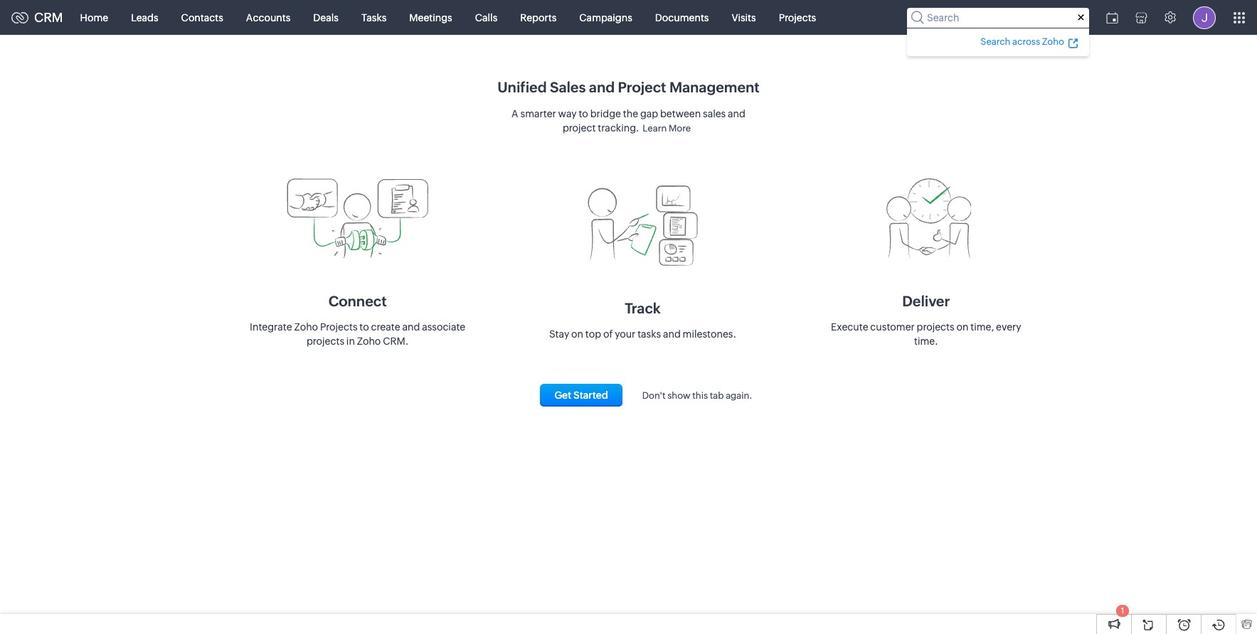Task type: vqa. For each thing, say whether or not it's contained in the screenshot.
"Edit" within the Edit Deal Edit Page Layout
no



Task type: locate. For each thing, give the bounding box(es) containing it.
on left top
[[572, 329, 584, 340]]

bridge
[[591, 108, 621, 120]]

to
[[579, 108, 589, 120], [360, 321, 369, 333]]

your
[[615, 329, 636, 340]]

don't
[[643, 390, 666, 401]]

0 horizontal spatial projects
[[307, 336, 345, 347]]

projects inside 'execute customer projects on time, every time.'
[[917, 321, 955, 333]]

don't show this tab again. link
[[628, 390, 753, 401]]

unified sales and project management
[[498, 79, 760, 95]]

stay on top of your tasks and milestones.
[[549, 329, 737, 340]]

and up crm. at the left bottom of page
[[403, 321, 420, 333]]

1 vertical spatial projects
[[307, 336, 345, 347]]

0 vertical spatial projects
[[917, 321, 955, 333]]

deals link
[[302, 0, 350, 35]]

stay
[[549, 329, 570, 340]]

and inside integrate zoho projects to create and associate projects in zoho crm.
[[403, 321, 420, 333]]

get started
[[555, 390, 608, 401]]

leads
[[131, 12, 158, 23]]

1 horizontal spatial to
[[579, 108, 589, 120]]

projects
[[779, 12, 817, 23], [320, 321, 358, 333]]

across
[[1013, 36, 1041, 47]]

tracking.
[[598, 122, 640, 134]]

deals
[[313, 12, 339, 23]]

projects link
[[768, 0, 828, 35]]

campaigns link
[[568, 0, 644, 35]]

0 vertical spatial projects
[[779, 12, 817, 23]]

learn
[[643, 123, 667, 134]]

milestones.
[[683, 329, 737, 340]]

projects inside integrate zoho projects to create and associate projects in zoho crm.
[[307, 336, 345, 347]]

on left time,
[[957, 321, 969, 333]]

0 vertical spatial to
[[579, 108, 589, 120]]

way
[[559, 108, 577, 120]]

more
[[669, 123, 691, 134]]

accounts link
[[235, 0, 302, 35]]

project
[[618, 79, 667, 95]]

projects up the in on the bottom of the page
[[320, 321, 358, 333]]

zoho right across
[[1043, 36, 1065, 47]]

create menu image
[[1064, 0, 1098, 35]]

tasks link
[[350, 0, 398, 35]]

again.
[[726, 390, 753, 401]]

to inside a smarter way to bridge the gap between sales and project tracking.
[[579, 108, 589, 120]]

execute customer projects on time, every time.
[[832, 321, 1022, 347]]

zoho
[[1043, 36, 1065, 47], [294, 321, 318, 333], [357, 336, 381, 347]]

projects left the in on the bottom of the page
[[307, 336, 345, 347]]

to inside integrate zoho projects to create and associate projects in zoho crm.
[[360, 321, 369, 333]]

home
[[80, 12, 108, 23]]

home link
[[69, 0, 120, 35]]

profile image
[[1194, 6, 1217, 29]]

1 horizontal spatial projects
[[779, 12, 817, 23]]

1 vertical spatial zoho
[[294, 321, 318, 333]]

every
[[997, 321, 1022, 333]]

the
[[623, 108, 639, 120]]

to up project
[[579, 108, 589, 120]]

zoho right the in on the bottom of the page
[[357, 336, 381, 347]]

learn more link
[[640, 120, 695, 137]]

and up bridge
[[589, 79, 615, 95]]

to left create
[[360, 321, 369, 333]]

1 horizontal spatial zoho
[[357, 336, 381, 347]]

meetings
[[410, 12, 453, 23]]

projects
[[917, 321, 955, 333], [307, 336, 345, 347]]

and right sales
[[728, 108, 746, 120]]

1 vertical spatial to
[[360, 321, 369, 333]]

profile element
[[1185, 0, 1225, 35]]

tab
[[710, 390, 724, 401]]

1 horizontal spatial on
[[957, 321, 969, 333]]

0 horizontal spatial to
[[360, 321, 369, 333]]

learn more
[[643, 123, 691, 134]]

leads link
[[120, 0, 170, 35]]

and
[[589, 79, 615, 95], [728, 108, 746, 120], [403, 321, 420, 333], [663, 329, 681, 340]]

projects right visits at the top of the page
[[779, 12, 817, 23]]

1 vertical spatial projects
[[320, 321, 358, 333]]

zoho right integrate
[[294, 321, 318, 333]]

0 horizontal spatial zoho
[[294, 321, 318, 333]]

0 vertical spatial zoho
[[1043, 36, 1065, 47]]

on
[[957, 321, 969, 333], [572, 329, 584, 340]]

sales
[[550, 79, 586, 95]]

2 horizontal spatial zoho
[[1043, 36, 1065, 47]]

search
[[981, 36, 1011, 47]]

associate
[[422, 321, 466, 333]]

projects up time.
[[917, 321, 955, 333]]

accounts
[[246, 12, 291, 23]]

integrate zoho projects to create and associate projects in zoho crm.
[[250, 321, 466, 347]]

a
[[512, 108, 519, 120]]

1 horizontal spatial projects
[[917, 321, 955, 333]]

0 horizontal spatial projects
[[320, 321, 358, 333]]

time.
[[915, 336, 939, 347]]



Task type: describe. For each thing, give the bounding box(es) containing it.
project
[[563, 122, 596, 134]]

this
[[693, 390, 708, 401]]

don't show this tab again.
[[643, 390, 753, 401]]

unified
[[498, 79, 547, 95]]

documents
[[656, 12, 709, 23]]

integrate
[[250, 321, 292, 333]]

and inside a smarter way to bridge the gap between sales and project tracking.
[[728, 108, 746, 120]]

create
[[371, 321, 401, 333]]

gap
[[641, 108, 659, 120]]

visits
[[732, 12, 756, 23]]

tasks
[[638, 329, 661, 340]]

documents link
[[644, 0, 721, 35]]

tasks
[[362, 12, 387, 23]]

crm
[[34, 10, 63, 25]]

reports link
[[509, 0, 568, 35]]

crm link
[[11, 10, 63, 25]]

between
[[661, 108, 701, 120]]

connect
[[329, 293, 387, 309]]

projects inside projects link
[[779, 12, 817, 23]]

show
[[668, 390, 691, 401]]

top
[[586, 329, 602, 340]]

Search field
[[908, 7, 1090, 27]]

reports
[[521, 12, 557, 23]]

search across zoho link
[[979, 34, 1081, 49]]

meetings link
[[398, 0, 464, 35]]

1
[[1122, 607, 1125, 616]]

on inside 'execute customer projects on time, every time.'
[[957, 321, 969, 333]]

customer
[[871, 321, 915, 333]]

projects inside integrate zoho projects to create and associate projects in zoho crm.
[[320, 321, 358, 333]]

calls link
[[464, 0, 509, 35]]

deliver
[[903, 293, 951, 309]]

and right tasks
[[663, 329, 681, 340]]

campaigns
[[580, 12, 633, 23]]

calls
[[475, 12, 498, 23]]

2 vertical spatial zoho
[[357, 336, 381, 347]]

sales
[[703, 108, 726, 120]]

management
[[670, 79, 760, 95]]

track
[[625, 300, 661, 316]]

get started link
[[541, 384, 623, 407]]

calendar image
[[1107, 12, 1119, 23]]

0 horizontal spatial on
[[572, 329, 584, 340]]

crm.
[[383, 336, 409, 347]]

search across zoho
[[981, 36, 1065, 47]]

to for connect
[[360, 321, 369, 333]]

execute
[[832, 321, 869, 333]]

a smarter way to bridge the gap between sales and project tracking.
[[512, 108, 746, 134]]

started
[[574, 390, 608, 401]]

contacts link
[[170, 0, 235, 35]]

contacts
[[181, 12, 223, 23]]

logo image
[[11, 12, 28, 23]]

of
[[604, 329, 613, 340]]

in
[[347, 336, 355, 347]]

get
[[555, 390, 572, 401]]

to for unified sales and project management
[[579, 108, 589, 120]]

time,
[[971, 321, 995, 333]]

zoho inside 'link'
[[1043, 36, 1065, 47]]

visits link
[[721, 0, 768, 35]]

smarter
[[521, 108, 557, 120]]



